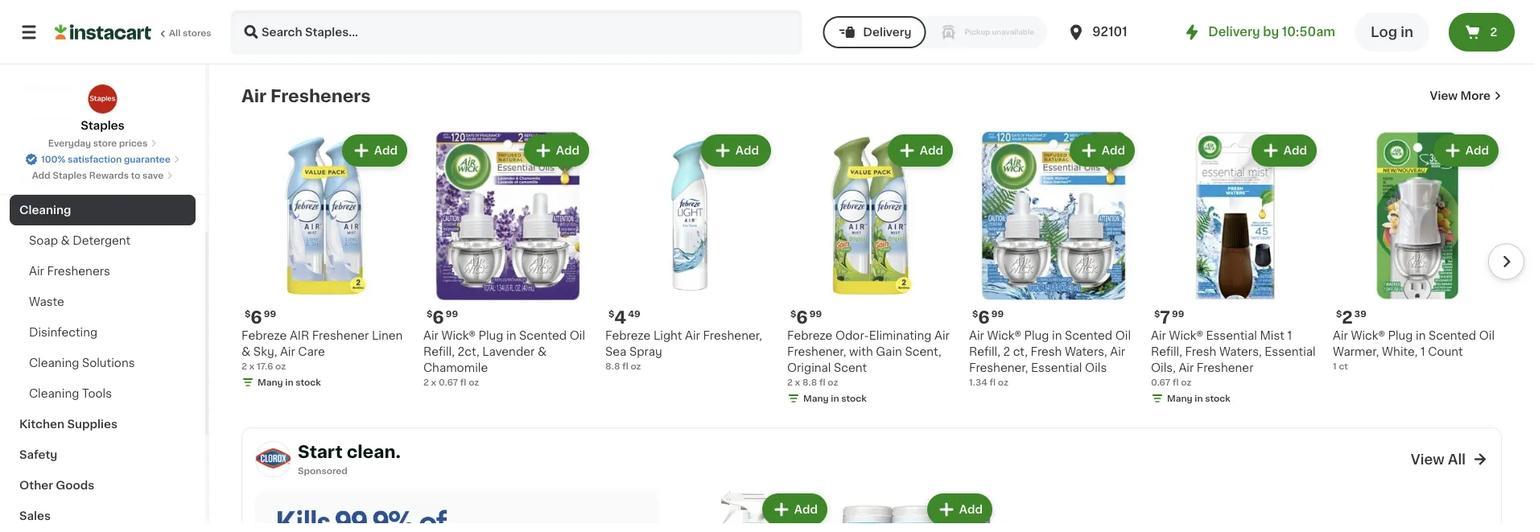 Task type: locate. For each thing, give the bounding box(es) containing it.
3 wick® from the left
[[1170, 331, 1204, 342]]

2 horizontal spatial oil
[[1480, 331, 1496, 342]]

1 vertical spatial freshener,
[[788, 347, 847, 358]]

$ 4 49
[[609, 309, 641, 326]]

1 horizontal spatial 62
[[788, 24, 799, 33]]

stores
[[183, 29, 212, 37]]

kitchen supplies link
[[10, 409, 196, 440]]

refill, up chamomile
[[424, 347, 455, 358]]

plug for lavender
[[479, 331, 504, 342]]

2 button
[[1450, 13, 1516, 52]]

oil inside air wick® plug in scented oil warmer, white, 1 count 1 ct
[[1480, 331, 1496, 342]]

stock for air wick® essential mist 1 refill, fresh waters, essential oils, air freshener
[[1206, 395, 1231, 403]]

62 ct button
[[242, 0, 411, 35], [788, 0, 957, 35]]

oil for air wick® plug in scented oil warmer, white, 1 count
[[1480, 331, 1496, 342]]

2 plug from the left
[[1025, 331, 1050, 342]]

0 horizontal spatial fresheners
[[47, 266, 110, 277]]

2 horizontal spatial freshener,
[[970, 363, 1029, 374]]

0 horizontal spatial oil
[[570, 331, 586, 342]]

99 right 7
[[1173, 310, 1185, 319]]

6 for febreze odor-eliminating air freshener, with gain scent, original scent
[[797, 309, 808, 326]]

oz inside the air wick® plug in scented oil refill, 2ct, lavender & chamomile 2 x 0.67 fl oz
[[469, 379, 479, 387]]

shipping link
[[10, 72, 196, 103]]

1 6 from the left
[[251, 309, 262, 326]]

air
[[290, 331, 309, 342]]

wick® inside air wick® essential mist 1 refill, fresh waters, essential oils, air freshener 0.67 fl oz
[[1170, 331, 1204, 342]]

1 horizontal spatial waters,
[[1220, 347, 1263, 358]]

clorox image
[[255, 442, 292, 478]]

2 scented from the left
[[1065, 331, 1113, 342]]

air fresheners
[[242, 88, 371, 105], [29, 266, 110, 277]]

3 febreze from the left
[[788, 331, 833, 342]]

2 up more
[[1491, 27, 1498, 38]]

wick® for waters,
[[1170, 331, 1204, 342]]

1 horizontal spatial 62 ct button
[[788, 0, 957, 35]]

2
[[1491, 27, 1498, 38], [1343, 309, 1354, 326], [1004, 347, 1011, 358], [242, 362, 247, 371], [424, 379, 429, 387], [788, 379, 793, 387]]

refill, inside the air wick® plug in scented oil refill, 2ct, lavender & chamomile 2 x 0.67 fl oz
[[424, 347, 455, 358]]

62 for 2nd 62 ct button from left
[[788, 24, 799, 33]]

supplies
[[67, 419, 118, 430]]

$ inside "$ 7 99"
[[1155, 310, 1161, 319]]

1 horizontal spatial 62 ct
[[788, 24, 811, 33]]

3 scented from the left
[[1429, 331, 1477, 342]]

2 waters, from the left
[[1220, 347, 1263, 358]]

1 horizontal spatial 7.5 fl oz
[[1152, 24, 1186, 33]]

1 right mist
[[1288, 331, 1293, 342]]

$ 6 99 up original
[[791, 309, 822, 326]]

92101 button
[[1067, 10, 1164, 55]]

x down original
[[795, 379, 801, 387]]

ct
[[255, 24, 265, 33], [801, 24, 811, 33], [1340, 362, 1349, 371]]

stock for febreze odor-eliminating air freshener, with gain scent, original scent
[[842, 395, 867, 403]]

refill, for 2
[[970, 347, 1001, 358]]

$ for air wick® plug in scented oil refill, 2ct, lavender & chamomile
[[427, 310, 433, 319]]

4 $ from the left
[[791, 310, 797, 319]]

oil for air wick® plug in scented oil refill, 2ct, lavender & chamomile
[[570, 331, 586, 342]]

staples logo image
[[87, 84, 118, 114]]

refill, inside air wick® essential mist 1 refill, fresh waters, essential oils, air freshener 0.67 fl oz
[[1152, 347, 1183, 358]]

essential left mist
[[1207, 331, 1258, 342]]

$ for air wick® essential mist 1 refill, fresh waters, essential oils, air freshener
[[1155, 310, 1161, 319]]

ct down warmer,
[[1340, 362, 1349, 371]]

febreze
[[242, 331, 287, 342], [606, 331, 651, 342], [788, 331, 833, 342]]

& left 'sky,'
[[242, 347, 251, 358]]

wick® up "2ct,"
[[442, 331, 476, 342]]

2 6 from the left
[[433, 309, 444, 326]]

2 horizontal spatial scented
[[1429, 331, 1477, 342]]

wick® inside the air wick® plug in scented oil refill, 2ct, lavender & chamomile 2 x 0.67 fl oz
[[442, 331, 476, 342]]

0 vertical spatial freshener,
[[703, 331, 763, 342]]

3 refill, from the left
[[1152, 347, 1183, 358]]

2 inside febreze odor-eliminating air freshener, with gain scent, original scent 2 x 8.8 fl oz
[[788, 379, 793, 387]]

0 vertical spatial staples
[[81, 120, 125, 131]]

everyday store prices
[[48, 139, 148, 148]]

scented inside the air wick® plug in scented oil refill, 2ct, lavender & chamomile 2 x 0.67 fl oz
[[519, 331, 567, 342]]

8.8
[[606, 362, 621, 371], [803, 379, 818, 387]]

0 horizontal spatial fresh
[[1031, 347, 1063, 358]]

warmer,
[[1334, 347, 1380, 358]]

1 horizontal spatial febreze
[[606, 331, 651, 342]]

& right lavender
[[538, 347, 547, 358]]

62 ct right stores
[[242, 24, 265, 33]]

1 horizontal spatial scented
[[1065, 331, 1113, 342]]

1 wick® from the left
[[442, 331, 476, 342]]

0 horizontal spatial delivery
[[864, 27, 912, 38]]

99 up air wick® plug in scented oil refill, 2 ct, fresh waters, air freshener, essential oils 1.34 fl oz
[[992, 310, 1004, 319]]

1 horizontal spatial 0.67
[[1152, 379, 1171, 387]]

delivery inside button
[[864, 27, 912, 38]]

99 up original
[[810, 310, 822, 319]]

drink
[[64, 143, 95, 155]]

ct right stores
[[255, 24, 265, 33]]

1 horizontal spatial 11.25 fl oz
[[1334, 8, 1376, 17]]

99 up "2ct,"
[[446, 310, 458, 319]]

1 $ from the left
[[245, 310, 251, 319]]

Search field
[[232, 11, 801, 53]]

1 99 from the left
[[264, 310, 276, 319]]

0 horizontal spatial plug
[[479, 331, 504, 342]]

0 horizontal spatial ct
[[255, 24, 265, 33]]

99 for air wick® essential mist 1 refill, fresh waters, essential oils, air freshener
[[1173, 310, 1185, 319]]

0 horizontal spatial 11.25
[[970, 8, 991, 17]]

0 horizontal spatial 0.67
[[439, 379, 458, 387]]

oil
[[570, 331, 586, 342], [1116, 331, 1132, 342], [1480, 331, 1496, 342]]

0 horizontal spatial scented
[[519, 331, 567, 342]]

plug up lavender
[[479, 331, 504, 342]]

oil inside the air wick® plug in scented oil refill, 2ct, lavender & chamomile 2 x 0.67 fl oz
[[570, 331, 586, 342]]

1 horizontal spatial freshener,
[[788, 347, 847, 358]]

refill,
[[424, 347, 455, 358], [970, 347, 1001, 358], [1152, 347, 1183, 358]]

febreze up 'sky,'
[[242, 331, 287, 342]]

plug inside air wick® plug in scented oil refill, 2 ct, fresh waters, air freshener, essential oils 1.34 fl oz
[[1025, 331, 1050, 342]]

2 febreze from the left
[[606, 331, 651, 342]]

1 vertical spatial 1
[[1421, 347, 1426, 358]]

8.8 down original
[[803, 379, 818, 387]]

100% satisfaction guarantee
[[41, 155, 171, 164]]

2 horizontal spatial ct
[[1340, 362, 1349, 371]]

2 $ 6 99 from the left
[[427, 309, 458, 326]]

0 vertical spatial 7.5
[[606, 8, 618, 17]]

1 fresh from the left
[[1031, 347, 1063, 358]]

1 horizontal spatial 7.5
[[1152, 24, 1164, 33]]

2 62 from the left
[[788, 24, 799, 33]]

1 horizontal spatial 7.5 fl oz button
[[1152, 0, 1321, 35]]

add for febreze air freshener linen & sky, air care
[[374, 145, 398, 157]]

4 99 from the left
[[992, 310, 1004, 319]]

2 down chamomile
[[424, 379, 429, 387]]

0 horizontal spatial essential
[[1032, 363, 1083, 374]]

2 vertical spatial essential
[[1032, 363, 1083, 374]]

1 vertical spatial cleaning
[[29, 358, 79, 369]]

wick® inside air wick® plug in scented oil warmer, white, 1 count 1 ct
[[1352, 331, 1386, 342]]

view inside view more link
[[1431, 91, 1459, 102]]

febreze inside febreze light air freshener, sea spray 8.8 fl oz
[[606, 331, 651, 342]]

freshener, inside febreze light air freshener, sea spray 8.8 fl oz
[[703, 331, 763, 342]]

freshener, inside febreze odor-eliminating air freshener, with gain scent, original scent 2 x 8.8 fl oz
[[788, 347, 847, 358]]

99 for air wick® plug in scented oil refill, 2ct, lavender & chamomile
[[446, 310, 458, 319]]

refill, up 1.34
[[970, 347, 1001, 358]]

many in stock
[[986, 24, 1049, 33], [1350, 24, 1413, 33], [258, 379, 321, 387], [804, 395, 867, 403], [1168, 395, 1231, 403]]

$ for air wick® plug in scented oil refill, 2 ct, fresh waters, air freshener, essential oils
[[973, 310, 979, 319]]

2 inside febreze air freshener linen & sky, air care 2 x 17.6 oz
[[242, 362, 247, 371]]

0.67 down chamomile
[[439, 379, 458, 387]]

0 horizontal spatial 1
[[1288, 331, 1293, 342]]

1 horizontal spatial sponsored badge image
[[970, 39, 1018, 49]]

11.25
[[970, 8, 991, 17], [1334, 8, 1355, 17]]

3 plug from the left
[[1389, 331, 1414, 342]]

1 62 ct from the left
[[242, 24, 265, 33]]

6 for air wick® plug in scented oil refill, 2 ct, fresh waters, air freshener, essential oils
[[979, 309, 990, 326]]

0 horizontal spatial 7.5 fl oz
[[606, 8, 640, 17]]

delivery button
[[823, 16, 927, 48]]

49
[[628, 310, 641, 319]]

3 oil from the left
[[1480, 331, 1496, 342]]

2 fresh from the left
[[1186, 347, 1217, 358]]

2 horizontal spatial plug
[[1389, 331, 1414, 342]]

sponsored badge image
[[788, 36, 836, 46], [970, 39, 1018, 49]]

x left 17.6
[[249, 362, 255, 371]]

0 horizontal spatial freshener
[[312, 331, 369, 342]]

2 inside button
[[1491, 27, 1498, 38]]

add button for air wick® plug in scented oil refill, 2ct, lavender & chamomile
[[526, 137, 588, 165]]

7
[[1161, 309, 1171, 326]]

add button
[[344, 137, 406, 165], [526, 137, 588, 165], [706, 137, 770, 165], [890, 137, 952, 165], [1072, 137, 1134, 165], [1254, 137, 1316, 165], [1436, 137, 1498, 165], [764, 496, 826, 524], [929, 496, 991, 524]]

1 horizontal spatial fresheners
[[271, 88, 371, 105]]

1 horizontal spatial ct
[[801, 24, 811, 33]]

$ inside $ 2 39
[[1337, 310, 1343, 319]]

6 up 'sky,'
[[251, 309, 262, 326]]

$ 6 99 up 1.34
[[973, 309, 1004, 326]]

wick® inside air wick® plug in scented oil refill, 2 ct, fresh waters, air freshener, essential oils 1.34 fl oz
[[988, 331, 1022, 342]]

freshener,
[[703, 331, 763, 342], [788, 347, 847, 358], [970, 363, 1029, 374]]

4 $ 6 99 from the left
[[973, 309, 1004, 326]]

fresh inside air wick® plug in scented oil refill, 2 ct, fresh waters, air freshener, essential oils 1.34 fl oz
[[1031, 347, 1063, 358]]

product group containing 62 ct
[[788, 0, 957, 50]]

$ 2 39
[[1337, 309, 1367, 326]]

1 horizontal spatial air fresheners link
[[242, 87, 371, 106]]

2 left 39 on the right of the page
[[1343, 309, 1354, 326]]

essential inside air wick® plug in scented oil refill, 2 ct, fresh waters, air freshener, essential oils 1.34 fl oz
[[1032, 363, 1083, 374]]

2 oil from the left
[[1116, 331, 1132, 342]]

0 horizontal spatial waters,
[[1065, 347, 1108, 358]]

0 horizontal spatial refill,
[[424, 347, 455, 358]]

wick® down "$ 7 99"
[[1170, 331, 1204, 342]]

plug
[[479, 331, 504, 342], [1025, 331, 1050, 342], [1389, 331, 1414, 342]]

1 vertical spatial essential
[[1265, 347, 1316, 358]]

0 vertical spatial 1
[[1288, 331, 1293, 342]]

scented for &
[[519, 331, 567, 342]]

3 $ 6 99 from the left
[[791, 309, 822, 326]]

1 vertical spatial fresheners
[[47, 266, 110, 277]]

0 horizontal spatial air fresheners
[[29, 266, 110, 277]]

0 horizontal spatial x
[[249, 362, 255, 371]]

1 horizontal spatial delivery
[[1209, 26, 1261, 38]]

5 $ from the left
[[973, 310, 979, 319]]

plug for ct,
[[1025, 331, 1050, 342]]

2 wick® from the left
[[988, 331, 1022, 342]]

0 horizontal spatial sponsored badge image
[[788, 36, 836, 46]]

refill, inside air wick® plug in scented oil refill, 2 ct, fresh waters, air freshener, essential oils 1.34 fl oz
[[970, 347, 1001, 358]]

2 left ct,
[[1004, 347, 1011, 358]]

4 6 from the left
[[979, 309, 990, 326]]

1 vertical spatial freshener
[[1197, 363, 1254, 374]]

count
[[1429, 347, 1464, 358]]

None search field
[[230, 10, 802, 55]]

6 up 1.34
[[979, 309, 990, 326]]

febreze for &
[[242, 331, 287, 342]]

oil inside air wick® plug in scented oil refill, 2 ct, fresh waters, air freshener, essential oils 1.34 fl oz
[[1116, 331, 1132, 342]]

freshener
[[312, 331, 369, 342], [1197, 363, 1254, 374]]

1 scented from the left
[[519, 331, 567, 342]]

add staples rewards to save
[[32, 171, 164, 180]]

1 62 from the left
[[242, 24, 253, 33]]

wick® up ct,
[[988, 331, 1022, 342]]

8.8 inside febreze odor-eliminating air freshener, with gain scent, original scent 2 x 8.8 fl oz
[[803, 379, 818, 387]]

cleaning down disinfecting
[[29, 358, 79, 369]]

x
[[249, 362, 255, 371], [431, 379, 437, 387], [795, 379, 801, 387]]

0.67
[[439, 379, 458, 387], [1152, 379, 1171, 387]]

1 horizontal spatial x
[[431, 379, 437, 387]]

air wick® plug in scented oil refill, 2 ct, fresh waters, air freshener, essential oils 1.34 fl oz
[[970, 331, 1132, 387]]

view for view all
[[1412, 453, 1445, 467]]

view more
[[1431, 91, 1491, 102]]

other goods
[[19, 480, 94, 491]]

essential
[[1207, 331, 1258, 342], [1265, 347, 1316, 358], [1032, 363, 1083, 374]]

0 vertical spatial freshener
[[312, 331, 369, 342]]

3 6 from the left
[[797, 309, 808, 326]]

$ inside $ 4 49
[[609, 310, 615, 319]]

fl inside air wick® essential mist 1 refill, fresh waters, essential oils, air freshener 0.67 fl oz
[[1173, 379, 1179, 387]]

scented up oils
[[1065, 331, 1113, 342]]

1
[[1288, 331, 1293, 342], [1421, 347, 1426, 358], [1334, 362, 1337, 371]]

2 refill, from the left
[[970, 347, 1001, 358]]

1 horizontal spatial air fresheners
[[242, 88, 371, 105]]

eliminating
[[870, 331, 932, 342]]

essential down mist
[[1265, 347, 1316, 358]]

x down chamomile
[[431, 379, 437, 387]]

0 horizontal spatial all
[[169, 29, 181, 37]]

0 vertical spatial 8.8
[[606, 362, 621, 371]]

cleaning
[[19, 205, 71, 216], [29, 358, 79, 369], [29, 388, 79, 399]]

0 horizontal spatial febreze
[[242, 331, 287, 342]]

instacart logo image
[[55, 23, 151, 42]]

febreze inside febreze odor-eliminating air freshener, with gain scent, original scent 2 x 8.8 fl oz
[[788, 331, 833, 342]]

product group
[[788, 0, 957, 50], [970, 0, 1139, 53], [242, 132, 411, 393], [424, 132, 593, 389], [606, 132, 775, 373], [788, 132, 957, 409], [970, 132, 1139, 389], [1152, 132, 1321, 409], [1334, 132, 1503, 373], [672, 491, 831, 524], [838, 491, 996, 524]]

0 horizontal spatial 8.8
[[606, 362, 621, 371]]

refill, for 2ct,
[[424, 347, 455, 358]]

fresh inside air wick® essential mist 1 refill, fresh waters, essential oils, air freshener 0.67 fl oz
[[1186, 347, 1217, 358]]

1 $ 6 99 from the left
[[245, 309, 276, 326]]

1 horizontal spatial freshener
[[1197, 363, 1254, 374]]

rewards
[[89, 171, 129, 180]]

plug up ct,
[[1025, 331, 1050, 342]]

plug inside air wick® plug in scented oil warmer, white, 1 count 1 ct
[[1389, 331, 1414, 342]]

2 vertical spatial freshener,
[[970, 363, 1029, 374]]

ct left the delivery button
[[801, 24, 811, 33]]

waters,
[[1065, 347, 1108, 358], [1220, 347, 1263, 358]]

1 vertical spatial 8.8
[[803, 379, 818, 387]]

2 horizontal spatial 1
[[1421, 347, 1426, 358]]

2 0.67 from the left
[[1152, 379, 1171, 387]]

7.5
[[606, 8, 618, 17], [1152, 24, 1164, 33]]

62 ct left the delivery button
[[788, 24, 811, 33]]

1 vertical spatial all
[[1449, 453, 1467, 467]]

3 $ from the left
[[609, 310, 615, 319]]

everyday
[[48, 139, 91, 148]]

item carousel region
[[242, 125, 1525, 415]]

$ 6 99 up "2ct,"
[[427, 309, 458, 326]]

add button for febreze odor-eliminating air freshener, with gain scent, original scent
[[890, 137, 952, 165]]

0 vertical spatial view
[[1431, 91, 1459, 102]]

1 horizontal spatial refill,
[[970, 347, 1001, 358]]

waters, down mist
[[1220, 347, 1263, 358]]

2 down original
[[788, 379, 793, 387]]

6 $ from the left
[[1155, 310, 1161, 319]]

0 vertical spatial air fresheners link
[[242, 87, 371, 106]]

11.25 fl oz
[[970, 8, 1012, 17], [1334, 8, 1376, 17]]

oz inside febreze air freshener linen & sky, air care 2 x 17.6 oz
[[275, 362, 286, 371]]

62 ct
[[242, 24, 265, 33], [788, 24, 811, 33]]

1 febreze from the left
[[242, 331, 287, 342]]

all stores link
[[55, 10, 213, 55]]

to
[[131, 171, 140, 180]]

goods
[[56, 480, 94, 491]]

air inside febreze air freshener linen & sky, air care 2 x 17.6 oz
[[280, 347, 295, 358]]

freshener, up 1.34
[[970, 363, 1029, 374]]

62
[[242, 24, 253, 33], [788, 24, 799, 33]]

1 horizontal spatial fresh
[[1186, 347, 1217, 358]]

cleaning up the soap
[[19, 205, 71, 216]]

oz
[[629, 8, 640, 17], [1002, 8, 1012, 17], [1366, 8, 1376, 17], [1175, 24, 1186, 33], [275, 362, 286, 371], [631, 362, 642, 371], [469, 379, 479, 387], [828, 379, 839, 387], [998, 379, 1009, 387], [1182, 379, 1192, 387]]

0 horizontal spatial 11.25 fl oz
[[970, 8, 1012, 17]]

febreze inside febreze air freshener linen & sky, air care 2 x 17.6 oz
[[242, 331, 287, 342]]

62 inside product group
[[788, 24, 799, 33]]

oz inside air wick® essential mist 1 refill, fresh waters, essential oils, air freshener 0.67 fl oz
[[1182, 379, 1192, 387]]

many for febreze air freshener linen & sky, air care
[[258, 379, 283, 387]]

99 inside "$ 7 99"
[[1173, 310, 1185, 319]]

0.67 down oils,
[[1152, 379, 1171, 387]]

2 $ from the left
[[427, 310, 433, 319]]

oz inside air wick® plug in scented oil refill, 2 ct, fresh waters, air freshener, essential oils 1.34 fl oz
[[998, 379, 1009, 387]]

1 refill, from the left
[[424, 347, 455, 358]]

waters, up oils
[[1065, 347, 1108, 358]]

staples
[[81, 120, 125, 131], [53, 171, 87, 180]]

0 horizontal spatial 62 ct button
[[242, 0, 411, 35]]

scented up count
[[1429, 331, 1477, 342]]

safety link
[[10, 440, 196, 470]]

0 horizontal spatial 62
[[242, 24, 253, 33]]

4 wick® from the left
[[1352, 331, 1386, 342]]

$ 6 99 up 'sky,'
[[245, 309, 276, 326]]

freshener, right light
[[703, 331, 763, 342]]

99
[[264, 310, 276, 319], [446, 310, 458, 319], [810, 310, 822, 319], [992, 310, 1004, 319], [1173, 310, 1185, 319]]

oil for air wick® plug in scented oil refill, 2 ct, fresh waters, air freshener, essential oils
[[1116, 331, 1132, 342]]

1 horizontal spatial plug
[[1025, 331, 1050, 342]]

1.34
[[970, 379, 988, 387]]

cleaning up kitchen on the bottom left
[[29, 388, 79, 399]]

1 vertical spatial view
[[1412, 453, 1445, 467]]

freshener, up original
[[788, 347, 847, 358]]

staples up everyday store prices link
[[81, 120, 125, 131]]

& right the soap
[[61, 235, 70, 246]]

product group containing 11.25 fl oz
[[970, 0, 1139, 53]]

2 vertical spatial cleaning
[[29, 388, 79, 399]]

1 oil from the left
[[570, 331, 586, 342]]

disinfecting
[[29, 327, 98, 338]]

2 vertical spatial 1
[[1334, 362, 1337, 371]]

0 vertical spatial essential
[[1207, 331, 1258, 342]]

0 vertical spatial air fresheners
[[242, 88, 371, 105]]

2 left 17.6
[[242, 362, 247, 371]]

staples down 100% on the left of page
[[53, 171, 87, 180]]

scented inside air wick® plug in scented oil warmer, white, 1 count 1 ct
[[1429, 331, 1477, 342]]

99 for air wick® plug in scented oil refill, 2 ct, fresh waters, air freshener, essential oils
[[992, 310, 1004, 319]]

1 down warmer,
[[1334, 362, 1337, 371]]

1 horizontal spatial oil
[[1116, 331, 1132, 342]]

wick® up warmer,
[[1352, 331, 1386, 342]]

food
[[19, 143, 49, 155]]

99 up 'sky,'
[[264, 310, 276, 319]]

0.67 inside air wick® essential mist 1 refill, fresh waters, essential oils, air freshener 0.67 fl oz
[[1152, 379, 1171, 387]]

7 $ from the left
[[1337, 310, 1343, 319]]

0 horizontal spatial 7.5 fl oz button
[[606, 0, 775, 19]]

6 up chamomile
[[433, 309, 444, 326]]

essential left oils
[[1032, 363, 1083, 374]]

fl
[[621, 8, 627, 17], [994, 8, 1000, 17], [1358, 8, 1364, 17], [1167, 24, 1173, 33], [623, 362, 629, 371], [461, 379, 467, 387], [820, 379, 826, 387], [990, 379, 996, 387], [1173, 379, 1179, 387]]

0 vertical spatial cleaning
[[19, 205, 71, 216]]

scented for count
[[1429, 331, 1477, 342]]

1 vertical spatial staples
[[53, 171, 87, 180]]

add button for air wick® plug in scented oil warmer, white, 1 count
[[1436, 137, 1498, 165]]

2 62 ct button from the left
[[788, 0, 957, 35]]

scented inside air wick® plug in scented oil refill, 2 ct, fresh waters, air freshener, essential oils 1.34 fl oz
[[1065, 331, 1113, 342]]

0 horizontal spatial air fresheners link
[[10, 256, 196, 287]]

fresheners
[[271, 88, 371, 105], [47, 266, 110, 277]]

2 7.5 fl oz button from the left
[[1152, 0, 1321, 35]]

save
[[143, 171, 164, 180]]

1 horizontal spatial 11.25
[[1334, 8, 1355, 17]]

refill, up oils,
[[1152, 347, 1183, 358]]

fresh
[[1031, 347, 1063, 358], [1186, 347, 1217, 358]]

nsored
[[316, 466, 348, 475]]

x inside the air wick® plug in scented oil refill, 2ct, lavender & chamomile 2 x 0.67 fl oz
[[431, 379, 437, 387]]

1 horizontal spatial 8.8
[[803, 379, 818, 387]]

cleaning for cleaning tools
[[29, 388, 79, 399]]

99 for febreze odor-eliminating air freshener, with gain scent, original scent
[[810, 310, 822, 319]]

6 up original
[[797, 309, 808, 326]]

2 horizontal spatial febreze
[[788, 331, 833, 342]]

ct for 2nd 62 ct button from right
[[255, 24, 265, 33]]

many in stock for air wick® essential mist 1 refill, fresh waters, essential oils, air freshener
[[1168, 395, 1231, 403]]

fl inside air wick® plug in scented oil refill, 2 ct, fresh waters, air freshener, essential oils 1.34 fl oz
[[990, 379, 996, 387]]

air inside febreze odor-eliminating air freshener, with gain scent, original scent 2 x 8.8 fl oz
[[935, 331, 950, 342]]

product group containing 2
[[1334, 132, 1503, 373]]

freshener up the care
[[312, 331, 369, 342]]

5 99 from the left
[[1173, 310, 1185, 319]]

1 7.5 fl oz button from the left
[[606, 0, 775, 19]]

2 99 from the left
[[446, 310, 458, 319]]

waste link
[[10, 287, 196, 317]]

more
[[1461, 91, 1491, 102]]

febreze up original
[[788, 331, 833, 342]]

freshener right oils,
[[1197, 363, 1254, 374]]

0 horizontal spatial 62 ct
[[242, 24, 265, 33]]

& inside the air wick® plug in scented oil refill, 2ct, lavender & chamomile 2 x 0.67 fl oz
[[538, 347, 547, 358]]

$ for febreze air freshener linen & sky, air care
[[245, 310, 251, 319]]

1 0.67 from the left
[[439, 379, 458, 387]]

bags link
[[10, 164, 196, 195]]

febreze down $ 4 49
[[606, 331, 651, 342]]

chamomile
[[424, 363, 488, 374]]

8.8 down sea
[[606, 362, 621, 371]]

7.5 fl oz
[[606, 8, 640, 17], [1152, 24, 1186, 33]]

all
[[169, 29, 181, 37], [1449, 453, 1467, 467]]

plug inside the air wick® plug in scented oil refill, 2ct, lavender & chamomile 2 x 0.67 fl oz
[[479, 331, 504, 342]]

2 horizontal spatial x
[[795, 379, 801, 387]]

care
[[298, 347, 325, 358]]

1 horizontal spatial essential
[[1207, 331, 1258, 342]]

scented up lavender
[[519, 331, 567, 342]]

1 left count
[[1421, 347, 1426, 358]]

3 99 from the left
[[810, 310, 822, 319]]

1 waters, from the left
[[1065, 347, 1108, 358]]

waters, inside air wick® essential mist 1 refill, fresh waters, essential oils, air freshener 0.67 fl oz
[[1220, 347, 1263, 358]]

plug up white, on the right bottom of the page
[[1389, 331, 1414, 342]]

oils
[[1086, 363, 1108, 374]]

add for air wick® plug in scented oil refill, 2 ct, fresh waters, air freshener, essential oils
[[1102, 145, 1126, 157]]

2 horizontal spatial refill,
[[1152, 347, 1183, 358]]

0 horizontal spatial 7.5
[[606, 8, 618, 17]]

plug for 1
[[1389, 331, 1414, 342]]

0 vertical spatial all
[[169, 29, 181, 37]]

0 horizontal spatial freshener,
[[703, 331, 763, 342]]

1 plug from the left
[[479, 331, 504, 342]]

1 vertical spatial 7.5
[[1152, 24, 1164, 33]]

add
[[374, 145, 398, 157], [556, 145, 580, 157], [738, 145, 761, 157], [920, 145, 944, 157], [1102, 145, 1126, 157], [1284, 145, 1308, 157], [1466, 145, 1490, 157], [32, 171, 50, 180], [795, 505, 818, 516], [960, 505, 983, 516]]



Task type: vqa. For each thing, say whether or not it's contained in the screenshot.
Butyl
no



Task type: describe. For each thing, give the bounding box(es) containing it.
in inside air wick® plug in scented oil warmer, white, 1 count 1 ct
[[1417, 331, 1427, 342]]

linen
[[372, 331, 403, 342]]

0 vertical spatial fresheners
[[271, 88, 371, 105]]

other goods link
[[10, 470, 196, 501]]

all stores
[[169, 29, 212, 37]]

gain
[[876, 347, 903, 358]]

food & drink
[[19, 143, 95, 155]]

2 62 ct from the left
[[788, 24, 811, 33]]

$ for air wick® plug in scented oil warmer, white, 1 count
[[1337, 310, 1343, 319]]

by
[[1264, 26, 1280, 38]]

air inside the air wick® plug in scented oil refill, 2ct, lavender & chamomile 2 x 0.67 fl oz
[[424, 331, 439, 342]]

ct,
[[1014, 347, 1028, 358]]

1 11.25 from the left
[[970, 8, 991, 17]]

add staples rewards to save link
[[32, 169, 173, 182]]

fl inside the air wick® plug in scented oil refill, 2ct, lavender & chamomile 2 x 0.67 fl oz
[[461, 379, 467, 387]]

$ 6 99 for febreze air freshener linen & sky, air care
[[245, 309, 276, 326]]

$ 6 99 for air wick® plug in scented oil refill, 2 ct, fresh waters, air freshener, essential oils
[[973, 309, 1004, 326]]

6 for febreze air freshener linen & sky, air care
[[251, 309, 262, 326]]

1 inside air wick® essential mist 1 refill, fresh waters, essential oils, air freshener 0.67 fl oz
[[1288, 331, 1293, 342]]

febreze air freshener linen & sky, air care 2 x 17.6 oz
[[242, 331, 403, 371]]

tools
[[82, 388, 112, 399]]

add for air wick® plug in scented oil warmer, white, 1 count
[[1466, 145, 1490, 157]]

food & drink link
[[10, 134, 196, 164]]

waters, inside air wick® plug in scented oil refill, 2 ct, fresh waters, air freshener, essential oils 1.34 fl oz
[[1065, 347, 1108, 358]]

& up 100% on the left of page
[[52, 143, 61, 155]]

staples link
[[81, 84, 125, 134]]

air inside air wick® plug in scented oil warmer, white, 1 count 1 ct
[[1334, 331, 1349, 342]]

service type group
[[823, 16, 1048, 48]]

febreze for freshener,
[[788, 331, 833, 342]]

sales
[[19, 511, 51, 522]]

cleaning solutions
[[29, 358, 135, 369]]

detergent
[[73, 235, 131, 246]]

white,
[[1383, 347, 1419, 358]]

soap
[[29, 235, 58, 246]]

cleaning solutions link
[[10, 348, 196, 379]]

2 horizontal spatial essential
[[1265, 347, 1316, 358]]

delivery for delivery
[[864, 27, 912, 38]]

add for febreze odor-eliminating air freshener, with gain scent, original scent
[[920, 145, 944, 157]]

furniture link
[[10, 103, 196, 134]]

disinfecting link
[[10, 317, 196, 348]]

bags
[[19, 174, 49, 185]]

cleaning link
[[10, 195, 196, 225]]

febreze light air freshener, sea spray 8.8 fl oz
[[606, 331, 763, 371]]

1 horizontal spatial all
[[1449, 453, 1467, 467]]

delivery by 10:50am
[[1209, 26, 1336, 38]]

light
[[654, 331, 683, 342]]

soap & detergent
[[29, 235, 131, 246]]

product group containing 4
[[606, 132, 775, 373]]

x inside febreze air freshener linen & sky, air care 2 x 17.6 oz
[[249, 362, 255, 371]]

kitchen supplies
[[19, 419, 118, 430]]

sea
[[606, 347, 627, 358]]

stock for febreze air freshener linen & sky, air care
[[296, 379, 321, 387]]

$ 7 99
[[1155, 309, 1185, 326]]

0 vertical spatial 7.5 fl oz
[[606, 8, 640, 17]]

x inside febreze odor-eliminating air freshener, with gain scent, original scent 2 x 8.8 fl oz
[[795, 379, 801, 387]]

waste
[[29, 296, 64, 308]]

cleaning for cleaning
[[19, 205, 71, 216]]

in inside button
[[1401, 25, 1414, 39]]

view all
[[1412, 453, 1467, 467]]

many for febreze odor-eliminating air freshener, with gain scent, original scent
[[804, 395, 829, 403]]

guarantee
[[124, 155, 171, 164]]

add button for febreze light air freshener, sea spray
[[706, 137, 770, 165]]

wick® for 2
[[988, 331, 1022, 342]]

log in
[[1372, 25, 1414, 39]]

log in button
[[1355, 13, 1430, 52]]

2ct,
[[458, 347, 480, 358]]

1 11.25 fl oz from the left
[[970, 8, 1012, 17]]

39
[[1355, 310, 1367, 319]]

delivery by 10:50am link
[[1183, 23, 1336, 42]]

kitchen
[[19, 419, 64, 430]]

2 11.25 from the left
[[1334, 8, 1355, 17]]

add button for air wick® essential mist 1 refill, fresh waters, essential oils, air freshener
[[1254, 137, 1316, 165]]

2 inside the air wick® plug in scented oil refill, 2ct, lavender & chamomile 2 x 0.67 fl oz
[[424, 379, 429, 387]]

many in stock for febreze air freshener linen & sky, air care
[[258, 379, 321, 387]]

99 for febreze air freshener linen & sky, air care
[[264, 310, 276, 319]]

cleaning for cleaning solutions
[[29, 358, 79, 369]]

air wick® plug in scented oil warmer, white, 1 count 1 ct
[[1334, 331, 1496, 371]]

add button for air wick® plug in scented oil refill, 2 ct, fresh waters, air freshener, essential oils
[[1072, 137, 1134, 165]]

febreze for sea
[[606, 331, 651, 342]]

safety
[[19, 449, 57, 461]]

scent,
[[906, 347, 942, 358]]

10:50am
[[1283, 26, 1336, 38]]

wick® for 2ct,
[[442, 331, 476, 342]]

oz inside febreze light air freshener, sea spray 8.8 fl oz
[[631, 362, 642, 371]]

clean.
[[347, 444, 401, 460]]

& inside febreze air freshener linen & sky, air care 2 x 17.6 oz
[[242, 347, 251, 358]]

wick® for white,
[[1352, 331, 1386, 342]]

2 11.25 fl oz from the left
[[1334, 8, 1376, 17]]

add for air wick® plug in scented oil refill, 2ct, lavender & chamomile
[[556, 145, 580, 157]]

add for febreze light air freshener, sea spray
[[738, 145, 761, 157]]

62 for 2nd 62 ct button from right
[[242, 24, 253, 33]]

1 horizontal spatial 1
[[1334, 362, 1337, 371]]

view for view more
[[1431, 91, 1459, 102]]

prices
[[119, 139, 148, 148]]

$ 6 99 for febreze odor-eliminating air freshener, with gain scent, original scent
[[791, 309, 822, 326]]

mist
[[1261, 331, 1285, 342]]

delivery for delivery by 10:50am
[[1209, 26, 1261, 38]]

ct for 2nd 62 ct button from left
[[801, 24, 811, 33]]

freshener inside air wick® essential mist 1 refill, fresh waters, essential oils, air freshener 0.67 fl oz
[[1197, 363, 1254, 374]]

spray
[[630, 347, 663, 358]]

100%
[[41, 155, 66, 164]]

4
[[615, 309, 627, 326]]

1 vertical spatial air fresheners
[[29, 266, 110, 277]]

scent
[[834, 363, 868, 374]]

satisfaction
[[68, 155, 122, 164]]

air wick® essential mist 1 refill, fresh waters, essential oils, air freshener 0.67 fl oz
[[1152, 331, 1316, 387]]

in inside air wick® plug in scented oil refill, 2 ct, fresh waters, air freshener, essential oils 1.34 fl oz
[[1053, 331, 1063, 342]]

$ 6 99 for air wick® plug in scented oil refill, 2ct, lavender & chamomile
[[427, 309, 458, 326]]

8.8 inside febreze light air freshener, sea spray 8.8 fl oz
[[606, 362, 621, 371]]

in inside the air wick® plug in scented oil refill, 2ct, lavender & chamomile 2 x 0.67 fl oz
[[507, 331, 517, 342]]

1 62 ct button from the left
[[242, 0, 411, 35]]

1 vertical spatial 7.5 fl oz
[[1152, 24, 1186, 33]]

shipping
[[19, 82, 71, 93]]

solutions
[[82, 358, 135, 369]]

many for air wick® essential mist 1 refill, fresh waters, essential oils, air freshener
[[1168, 395, 1193, 403]]

furniture
[[19, 113, 72, 124]]

add button for febreze air freshener linen & sky, air care
[[344, 137, 406, 165]]

original
[[788, 363, 831, 374]]

fl inside febreze odor-eliminating air freshener, with gain scent, original scent 2 x 8.8 fl oz
[[820, 379, 826, 387]]

$ for febreze odor-eliminating air freshener, with gain scent, original scent
[[791, 310, 797, 319]]

2 inside air wick® plug in scented oil refill, 2 ct, fresh waters, air freshener, essential oils 1.34 fl oz
[[1004, 347, 1011, 358]]

odor-
[[836, 331, 870, 342]]

air inside febreze light air freshener, sea spray 8.8 fl oz
[[685, 331, 701, 342]]

17.6
[[257, 362, 273, 371]]

oz inside febreze odor-eliminating air freshener, with gain scent, original scent 2 x 8.8 fl oz
[[828, 379, 839, 387]]

cleaning tools
[[29, 388, 112, 399]]

everyday store prices link
[[48, 137, 157, 150]]

product group containing 7
[[1152, 132, 1321, 409]]

febreze odor-eliminating air freshener, with gain scent, original scent 2 x 8.8 fl oz
[[788, 331, 950, 387]]

with
[[850, 347, 874, 358]]

scented for fresh
[[1065, 331, 1113, 342]]

1 vertical spatial air fresheners link
[[10, 256, 196, 287]]

fl inside febreze light air freshener, sea spray 8.8 fl oz
[[623, 362, 629, 371]]

freshener inside febreze air freshener linen & sky, air care 2 x 17.6 oz
[[312, 331, 369, 342]]

log
[[1372, 25, 1398, 39]]

store
[[93, 139, 117, 148]]

$ for febreze light air freshener, sea spray
[[609, 310, 615, 319]]

view more link
[[1431, 88, 1503, 104]]

cleaning tools link
[[10, 379, 196, 409]]

start
[[298, 444, 343, 460]]

ct inside air wick® plug in scented oil warmer, white, 1 count 1 ct
[[1340, 362, 1349, 371]]

soap & detergent link
[[10, 225, 196, 256]]

freshener, inside air wick® plug in scented oil refill, 2 ct, fresh waters, air freshener, essential oils 1.34 fl oz
[[970, 363, 1029, 374]]

sky,
[[254, 347, 277, 358]]

add for air wick® essential mist 1 refill, fresh waters, essential oils, air freshener
[[1284, 145, 1308, 157]]

many in stock for febreze odor-eliminating air freshener, with gain scent, original scent
[[804, 395, 867, 403]]

6 for air wick® plug in scented oil refill, 2ct, lavender & chamomile
[[433, 309, 444, 326]]

0.67 inside the air wick® plug in scented oil refill, 2ct, lavender & chamomile 2 x 0.67 fl oz
[[439, 379, 458, 387]]



